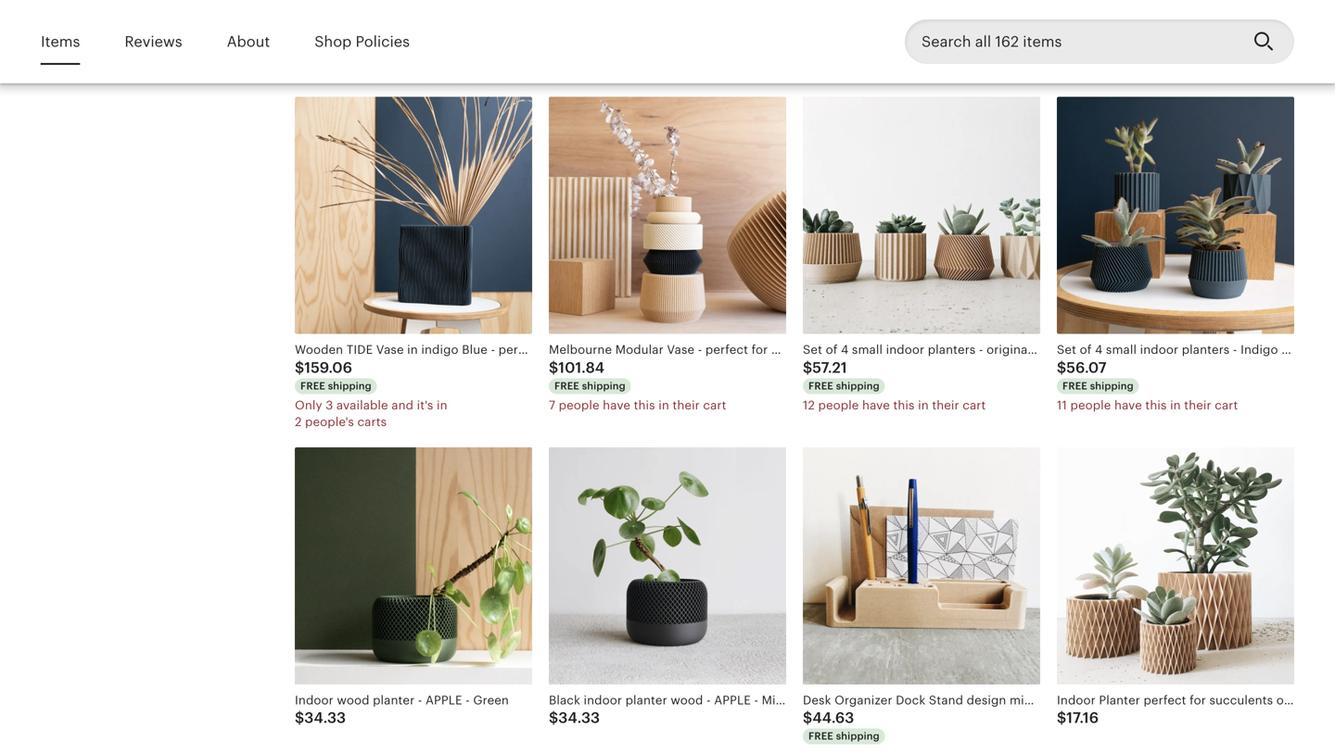 Task type: describe. For each thing, give the bounding box(es) containing it.
set of 4 small indoor planters - indigo blue - orig $ 56.07 free shipping 11 people have this in their cart
[[1057, 343, 1335, 412]]

this inside melbourne modular vase - perfect for dried flowers ! $ 101.84 free shipping 7 people have this in their cart
[[634, 399, 655, 412]]

indoor for 57.21
[[886, 343, 925, 357]]

101.84 inside melbourne modular vase - perfect for dried flowers ! $ 101.84 free shipping 7 people have this in their cart
[[559, 360, 605, 376]]

57.21
[[813, 360, 847, 376]]

17.16
[[1067, 711, 1099, 727]]

their inside the set of 4 small indoor planters - original planter gift ! $ 57.21 free shipping 12 people have this in their cart
[[932, 399, 960, 412]]

4 for 57.21
[[841, 343, 849, 357]]

of for gift
[[826, 9, 838, 23]]

in inside the set of 4 small indoor planters - original planter gift ! $ 57.21 free shipping 12 people have this in their cart
[[918, 399, 929, 412]]

have down "search all 162 items" text field
[[1117, 64, 1145, 78]]

shipping inside 101.84 free shipping
[[328, 46, 372, 58]]

flowers inside melbourne modular vase - perfect for dried flowers ! $ 101.84 free shipping 7 people have this in their cart
[[806, 343, 849, 357]]

items
[[41, 33, 80, 50]]

free inside wooden tide vase in indigo blue - perfect for dried flowers ! $ 159.06 free shipping only 3 available and it's in 2 people's carts
[[300, 380, 325, 392]]

cart inside set of 4 small indoor planters - indigo blue - orig $ 56.07 free shipping 11 people have this in their cart
[[1215, 399, 1238, 412]]

in inside set of 4 small indoor planters - indigo blue - orig $ 56.07 free shipping 11 people have this in their cart
[[1170, 399, 1181, 412]]

desk organizer dock stand design minimalist printed in 3d in wood coco / modern and original gift image
[[803, 448, 1041, 685]]

original for $
[[1271, 9, 1316, 23]]

this inside set of 4 small indoor planters - indigo blue - orig $ 56.07 free shipping 11 people have this in their cart
[[1146, 399, 1167, 412]]

$ inside $ 44.63 free shipping
[[803, 711, 813, 727]]

vase for 159.06
[[376, 343, 404, 357]]

plant
[[1201, 9, 1231, 23]]

cart inside the set of 4 small indoor planters - original planter gift ! $ 57.21 free shipping 12 people have this in their cart
[[963, 399, 986, 412]]

small for orig
[[1106, 343, 1137, 357]]

in inside melbourne modular vase - perfect for dried flowers ! $ 101.84 free shipping 7 people have this in their cart
[[659, 399, 670, 412]]

free inside melbourne modular vase - perfect for dried flowers ! $ 101.84 free shipping 7 people have this in their cart
[[555, 380, 580, 392]]

3 inside wooden tide vase in indigo blue - perfect for dried flowers ! $ 159.06 free shipping only 3 available and it's in 2 people's carts
[[326, 399, 333, 412]]

shipping inside melbourne modular vase - perfect for dried flowers ! $ 101.84 free shipping 7 people have this in their cart
[[582, 380, 626, 392]]

have inside the set of 4 small indoor planters - original planter gift ! $ 57.21 free shipping 12 people have this in their cart
[[863, 399, 890, 412]]

indoor wood planter - apple - green $ 34.33
[[295, 694, 509, 727]]

4 for 56.07
[[1095, 343, 1103, 357]]

$ inside set of 4 small indoor planters - indigo blue - orig $ 56.07 free shipping 11 people have this in their cart
[[1057, 360, 1067, 376]]

only
[[295, 399, 322, 412]]

Search all 162 items text field
[[905, 19, 1239, 64]]

indoor planter perfect for succulents or cacti - c $ 17.16
[[1057, 694, 1335, 727]]

and
[[392, 399, 414, 412]]

shipping inside set of 4 small indoor planters - indigo blue - orig $ 56.07 free shipping 11 people have this in their cart
[[1090, 380, 1134, 392]]

indigo
[[421, 343, 459, 357]]

reviews
[[125, 33, 182, 50]]

planter
[[1099, 694, 1141, 708]]

blue inside set of 4 small indoor planters - indigo blue - orig $ 56.07 free shipping 11 people have this in their cart
[[1282, 343, 1308, 357]]

! inside wooden tide vase in indigo blue - perfect for dried flowers ! $ 159.06 free shipping only 3 available and it's in 2 people's carts
[[645, 343, 648, 357]]

! inside the set of 4 small indoor planters - original planter gift ! $ 57.21 free shipping 12 people have this in their cart
[[1103, 343, 1107, 357]]

$ inside the indoor planter perfect for succulents or cacti - c $ 17.16
[[1057, 711, 1067, 727]]

$ inside melbourne modular vase - perfect for dried flowers ! $ 101.84 free shipping 7 people have this in their cart
[[549, 360, 559, 376]]

people inside melbourne modular vase - perfect for dried flowers ! $ 101.84 free shipping 7 people have this in their cart
[[559, 399, 600, 412]]

perfect inside the indoor planter perfect for succulents or cacti - c $ 17.16
[[1144, 694, 1187, 708]]

black indoor planter wood - apple - minimalist & scandinavian decor - planter gift image
[[549, 448, 786, 685]]

flowers inside wooden tide vase in indigo blue - perfect for dried flowers ! $ 159.06 free shipping only 3 available and it's in 2 people's carts
[[599, 343, 641, 357]]

$ inside indoor wood planter - apple - green $ 34.33
[[295, 711, 304, 727]]

12
[[803, 399, 815, 412]]

vase for 101.84
[[667, 343, 695, 357]]

for inside melbourne modular vase - perfect for dried flowers ! $ 101.84 free shipping 7 people have this in their cart
[[752, 343, 768, 357]]

pots
[[1234, 9, 1260, 23]]

4 left green
[[841, 9, 849, 23]]

wooden tide vase in indigo blue - perfect for dried flowers ! $ 159.06 free shipping only 3 available and it's in 2 people's carts
[[295, 343, 648, 429]]

indoor wood planter - apple - green image
[[295, 448, 532, 685]]

16
[[1057, 64, 1070, 78]]

indoor planter perfect for succulents or cacti - croix image
[[1057, 448, 1295, 685]]

101.84 free shipping
[[300, 25, 372, 58]]

green
[[852, 9, 886, 23]]

tide
[[347, 343, 373, 357]]

0 vertical spatial gift
[[1117, 9, 1137, 23]]

orig
[[1318, 343, 1335, 357]]

0 vertical spatial planter
[[1072, 9, 1114, 23]]

7
[[549, 399, 556, 412]]

small inside set of 4 green small indoor planters - original planter gift ! link
[[890, 9, 920, 23]]

free inside 101.84 free shipping
[[300, 46, 325, 58]]

small for $
[[1106, 9, 1137, 23]]

2
[[295, 415, 302, 429]]

$ 34.33
[[549, 711, 600, 727]]

pla
[[1319, 9, 1335, 23]]

16 people have this in their cart
[[1057, 64, 1241, 78]]

carts
[[357, 415, 387, 429]]

succulent
[[1140, 9, 1198, 23]]

gift inside the set of 4 small indoor planters - original planter gift ! $ 57.21 free shipping 12 people have this in their cart
[[1080, 343, 1100, 357]]

set for !
[[803, 343, 823, 357]]

101.84 inside 101.84 free shipping
[[304, 25, 351, 42]]

set for orig
[[1057, 343, 1077, 357]]



Task type: vqa. For each thing, say whether or not it's contained in the screenshot.
13.50
no



Task type: locate. For each thing, give the bounding box(es) containing it.
1 horizontal spatial flowers
[[806, 343, 849, 357]]

melbourne modular vase - perfect for dried flowers ! $ 101.84 free shipping 7 people have this in their cart
[[549, 343, 856, 412]]

set for gift
[[803, 9, 823, 23]]

$ inside the set of 4 small indoor planters - original planter gift ! $ 57.21 free shipping 12 people have this in their cart
[[803, 360, 813, 376]]

-
[[1017, 9, 1021, 23], [1264, 9, 1268, 23], [491, 343, 495, 357], [698, 343, 702, 357], [979, 343, 984, 357], [1233, 343, 1238, 357], [1311, 343, 1315, 357], [418, 694, 422, 708], [466, 694, 470, 708], [1325, 694, 1329, 708]]

1 vertical spatial planter
[[1035, 343, 1076, 357]]

gift up 56.07
[[1080, 343, 1100, 357]]

people inside the set of 4 small indoor planters - original planter gift ! $ 57.21 free shipping 12 people have this in their cart
[[818, 399, 859, 412]]

$ inside wooden tide vase in indigo blue - perfect for dried flowers ! $ 159.06 free shipping only 3 available and it's in 2 people's carts
[[295, 360, 304, 376]]

people right 16
[[1073, 64, 1114, 78]]

planter inside the set of 4 small indoor planters - original planter gift ! $ 57.21 free shipping 12 people have this in their cart
[[1035, 343, 1076, 357]]

melbourne modular vase - perfect for dried flowers ! image
[[549, 97, 786, 334]]

planters for 56.07
[[1182, 343, 1230, 357]]

set inside set of 3 small succulent plant pots - original pla $
[[1057, 9, 1077, 23]]

people's
[[305, 415, 354, 429]]

people right 11
[[1071, 399, 1111, 412]]

34.33 inside indoor wood planter - apple - green $ 34.33
[[304, 711, 346, 727]]

shop
[[315, 33, 352, 50]]

for
[[545, 343, 561, 357], [752, 343, 768, 357], [1190, 694, 1206, 708]]

!
[[1141, 9, 1144, 23], [645, 343, 648, 357], [852, 343, 856, 357], [1103, 343, 1107, 357]]

0 horizontal spatial vase
[[376, 343, 404, 357]]

this inside the set of 4 small indoor planters - original planter gift ! $ 57.21 free shipping 12 people have this in their cart
[[894, 399, 915, 412]]

of inside set of 4 small indoor planters - indigo blue - orig $ 56.07 free shipping 11 people have this in their cart
[[1080, 343, 1092, 357]]

planter
[[1072, 9, 1114, 23], [1035, 343, 1076, 357], [373, 694, 415, 708]]

1 vertical spatial 101.84
[[559, 360, 605, 376]]

blue
[[462, 343, 488, 357], [1282, 343, 1308, 357]]

1 horizontal spatial vase
[[667, 343, 695, 357]]

free
[[300, 46, 325, 58], [300, 380, 325, 392], [555, 380, 580, 392], [809, 380, 834, 392], [1063, 380, 1088, 392], [809, 731, 834, 743]]

set of 4 small indoor planters - indigo blue - original planter gift ! image
[[1057, 97, 1295, 334]]

apple
[[426, 694, 462, 708]]

of up 57.21
[[826, 343, 838, 357]]

shipping inside $ 44.63 free shipping
[[836, 731, 880, 743]]

small inside set of 3 small succulent plant pots - original pla $
[[1106, 9, 1137, 23]]

0 vertical spatial 101.84
[[304, 25, 351, 42]]

their inside melbourne modular vase - perfect for dried flowers ! $ 101.84 free shipping 7 people have this in their cart
[[673, 399, 700, 412]]

planters for 57.21
[[928, 343, 976, 357]]

perfect right modular
[[706, 343, 748, 357]]

1 vertical spatial gift
[[1080, 343, 1100, 357]]

of left "succulent"
[[1080, 9, 1092, 23]]

- inside the set of 4 small indoor planters - original planter gift ! $ 57.21 free shipping 12 people have this in their cart
[[979, 343, 984, 357]]

shipping inside the set of 4 small indoor planters - original planter gift ! $ 57.21 free shipping 12 people have this in their cart
[[836, 380, 880, 392]]

planters inside the set of 4 small indoor planters - original planter gift ! $ 57.21 free shipping 12 people have this in their cart
[[928, 343, 976, 357]]

planters
[[966, 9, 1013, 23], [928, 343, 976, 357], [1182, 343, 1230, 357]]

perfect left melbourne
[[499, 343, 541, 357]]

perfect inside melbourne modular vase - perfect for dried flowers ! $ 101.84 free shipping 7 people have this in their cart
[[706, 343, 748, 357]]

wooden
[[295, 343, 343, 357]]

1 horizontal spatial dried
[[772, 343, 802, 357]]

set of 4 small indoor planters - original planter gift ! $ 57.21 free shipping 12 people have this in their cart
[[803, 343, 1107, 412]]

1 dried from the left
[[564, 343, 595, 357]]

- inside wooden tide vase in indigo blue - perfect for dried flowers ! $ 159.06 free shipping only 3 available and it's in 2 people's carts
[[491, 343, 495, 357]]

! inside melbourne modular vase - perfect for dried flowers ! $ 101.84 free shipping 7 people have this in their cart
[[852, 343, 856, 357]]

planter up 56.07
[[1035, 343, 1076, 357]]

2 blue from the left
[[1282, 343, 1308, 357]]

available
[[337, 399, 388, 412]]

set inside set of 4 small indoor planters - indigo blue - orig $ 56.07 free shipping 11 people have this in their cart
[[1057, 343, 1077, 357]]

of
[[826, 9, 838, 23], [1080, 9, 1092, 23], [826, 343, 838, 357], [1080, 343, 1092, 357]]

free up "only"
[[300, 380, 325, 392]]

indoor up the 17.16
[[1057, 694, 1096, 708]]

original
[[1024, 9, 1069, 23], [1271, 9, 1316, 23], [987, 343, 1031, 357]]

wood
[[337, 694, 370, 708]]

planters inside set of 4 small indoor planters - indigo blue - orig $ 56.07 free shipping 11 people have this in their cart
[[1182, 343, 1230, 357]]

2 horizontal spatial perfect
[[1144, 694, 1187, 708]]

free inside set of 4 small indoor planters - indigo blue - orig $ 56.07 free shipping 11 people have this in their cart
[[1063, 380, 1088, 392]]

- inside melbourne modular vase - perfect for dried flowers ! $ 101.84 free shipping 7 people have this in their cart
[[698, 343, 702, 357]]

cart
[[1218, 64, 1241, 78], [703, 399, 727, 412], [963, 399, 986, 412], [1215, 399, 1238, 412]]

indoor for 34.33
[[295, 694, 334, 708]]

shipping inside wooden tide vase in indigo blue - perfect for dried flowers ! $ 159.06 free shipping only 3 available and it's in 2 people's carts
[[328, 380, 372, 392]]

blue right the indigo on the top left
[[462, 343, 488, 357]]

0 horizontal spatial gift
[[1080, 343, 1100, 357]]

1 horizontal spatial gift
[[1117, 9, 1137, 23]]

cacti
[[1292, 694, 1321, 708]]

3 inside set of 3 small succulent plant pots - original pla $
[[1095, 9, 1103, 23]]

blue left orig
[[1282, 343, 1308, 357]]

free down 44.63
[[809, 731, 834, 743]]

4 up 56.07
[[1095, 343, 1103, 357]]

about link
[[227, 20, 270, 63]]

of up 56.07
[[1080, 343, 1092, 357]]

small
[[890, 9, 920, 23], [1106, 9, 1137, 23], [852, 343, 883, 357], [1106, 343, 1137, 357]]

0 horizontal spatial flowers
[[599, 343, 641, 357]]

- inside set of 3 small succulent plant pots - original pla $
[[1264, 9, 1268, 23]]

1 34.33 from the left
[[304, 711, 346, 727]]

11
[[1057, 399, 1067, 412]]

1 horizontal spatial 3
[[1095, 9, 1103, 23]]

2 flowers from the left
[[806, 343, 849, 357]]

4 inside set of 4 small indoor planters - indigo blue - orig $ 56.07 free shipping 11 people have this in their cart
[[1095, 343, 1103, 357]]

cart inside melbourne modular vase - perfect for dried flowers ! $ 101.84 free shipping 7 people have this in their cart
[[703, 399, 727, 412]]

original for gift
[[1024, 9, 1069, 23]]

1 indoor from the left
[[295, 694, 334, 708]]

indoor
[[924, 9, 962, 23], [886, 343, 925, 357], [1140, 343, 1179, 357]]

set of 4 small indoor planters - original planter gift ! image
[[803, 97, 1041, 334]]

$ inside set of 3 small succulent plant pots - original pla $
[[1057, 25, 1067, 42]]

3 up people's
[[326, 399, 333, 412]]

1 flowers from the left
[[599, 343, 641, 357]]

of inside the set of 4 small indoor planters - original planter gift ! $ 57.21 free shipping 12 people have this in their cart
[[826, 343, 838, 357]]

3 left "succulent"
[[1095, 9, 1103, 23]]

vase
[[376, 343, 404, 357], [667, 343, 695, 357]]

succulents
[[1210, 694, 1273, 708]]

indoor inside the indoor planter perfect for succulents or cacti - c $ 17.16
[[1057, 694, 1096, 708]]

have right 11
[[1115, 399, 1142, 412]]

set of 3 small succulent plant pots - original pla $
[[1057, 9, 1335, 42]]

set inside set of 4 green small indoor planters - original planter gift ! link
[[803, 9, 823, 23]]

in
[[1173, 64, 1184, 78], [407, 343, 418, 357], [437, 399, 448, 412], [659, 399, 670, 412], [918, 399, 929, 412], [1170, 399, 1181, 412]]

vase right modular
[[667, 343, 695, 357]]

original inside set of 3 small succulent plant pots - original pla $
[[1271, 9, 1316, 23]]

shop policies link
[[315, 20, 410, 63]]

wooden tide vase in indigo blue - perfect for dried flowers ! image
[[295, 97, 532, 334]]

it's
[[417, 399, 434, 412]]

of for !
[[826, 343, 838, 357]]

blue inside wooden tide vase in indigo blue - perfect for dried flowers ! $ 159.06 free shipping only 3 available and it's in 2 people's carts
[[462, 343, 488, 357]]

0 horizontal spatial 3
[[326, 399, 333, 412]]

159.06
[[304, 360, 352, 376]]

their inside set of 4 small indoor planters - indigo blue - orig $ 56.07 free shipping 11 people have this in their cart
[[1185, 399, 1212, 412]]

for inside the indoor planter perfect for succulents or cacti - c $ 17.16
[[1190, 694, 1206, 708]]

set up 16
[[1057, 9, 1077, 23]]

of left green
[[826, 9, 838, 23]]

items link
[[41, 20, 80, 63]]

small inside set of 4 small indoor planters - indigo blue - orig $ 56.07 free shipping 11 people have this in their cart
[[1106, 343, 1137, 357]]

dried
[[564, 343, 595, 357], [772, 343, 802, 357]]

of for orig
[[1080, 343, 1092, 357]]

planter left "succulent"
[[1072, 9, 1114, 23]]

people right 12
[[818, 399, 859, 412]]

gift left "succulent"
[[1117, 9, 1137, 23]]

shop policies
[[315, 33, 410, 50]]

set inside the set of 4 small indoor planters - original planter gift ! $ 57.21 free shipping 12 people have this in their cart
[[803, 343, 823, 357]]

44.63
[[813, 711, 854, 727]]

0 horizontal spatial perfect
[[499, 343, 541, 357]]

indoor left wood
[[295, 694, 334, 708]]

for inside wooden tide vase in indigo blue - perfect for dried flowers ! $ 159.06 free shipping only 3 available and it's in 2 people's carts
[[545, 343, 561, 357]]

1 horizontal spatial indoor
[[1057, 694, 1096, 708]]

of for $
[[1080, 9, 1092, 23]]

set left green
[[803, 9, 823, 23]]

101.84 left policies on the top left of the page
[[304, 25, 351, 42]]

small for !
[[852, 343, 883, 357]]

0 horizontal spatial for
[[545, 343, 561, 357]]

this
[[1148, 64, 1170, 78], [634, 399, 655, 412], [894, 399, 915, 412], [1146, 399, 1167, 412]]

gift
[[1117, 9, 1137, 23], [1080, 343, 1100, 357]]

shipping
[[328, 46, 372, 58], [328, 380, 372, 392], [582, 380, 626, 392], [836, 380, 880, 392], [1090, 380, 1134, 392], [836, 731, 880, 743]]

set of 4 green small indoor planters - original planter gift !
[[803, 9, 1144, 23]]

2 vase from the left
[[667, 343, 695, 357]]

0 vertical spatial 3
[[1095, 9, 1103, 23]]

free inside $ 44.63 free shipping
[[809, 731, 834, 743]]

free down 56.07
[[1063, 380, 1088, 392]]

free up 7
[[555, 380, 580, 392]]

indoor for 17.16
[[1057, 694, 1096, 708]]

small inside the set of 4 small indoor planters - original planter gift ! $ 57.21 free shipping 12 people have this in their cart
[[852, 343, 883, 357]]

1 horizontal spatial 101.84
[[559, 360, 605, 376]]

people
[[1073, 64, 1114, 78], [559, 399, 600, 412], [818, 399, 859, 412], [1071, 399, 1111, 412]]

set up 57.21
[[803, 343, 823, 357]]

0 horizontal spatial blue
[[462, 343, 488, 357]]

set for $
[[1057, 9, 1077, 23]]

modular
[[616, 343, 664, 357]]

perfect
[[499, 343, 541, 357], [706, 343, 748, 357], [1144, 694, 1187, 708]]

have right 12
[[863, 399, 890, 412]]

34.33
[[304, 711, 346, 727], [559, 711, 600, 727]]

free inside the set of 4 small indoor planters - original planter gift ! $ 57.21 free shipping 12 people have this in their cart
[[809, 380, 834, 392]]

3
[[1095, 9, 1103, 23], [326, 399, 333, 412]]

2 dried from the left
[[772, 343, 802, 357]]

free down 57.21
[[809, 380, 834, 392]]

indoor inside indoor wood planter - apple - green $ 34.33
[[295, 694, 334, 708]]

indoor inside the set of 4 small indoor planters - original planter gift ! $ 57.21 free shipping 12 people have this in their cart
[[886, 343, 925, 357]]

101.84 down melbourne
[[559, 360, 605, 376]]

about
[[227, 33, 270, 50]]

reviews link
[[125, 20, 182, 63]]

planter right wood
[[373, 694, 415, 708]]

indoor inside set of 4 small indoor planters - indigo blue - orig $ 56.07 free shipping 11 people have this in their cart
[[1140, 343, 1179, 357]]

2 34.33 from the left
[[559, 711, 600, 727]]

melbourne
[[549, 343, 612, 357]]

set
[[803, 9, 823, 23], [1057, 9, 1077, 23], [803, 343, 823, 357], [1057, 343, 1077, 357]]

2 horizontal spatial for
[[1190, 694, 1206, 708]]

vase inside melbourne modular vase - perfect for dried flowers ! $ 101.84 free shipping 7 people have this in their cart
[[667, 343, 695, 357]]

perfect inside wooden tide vase in indigo blue - perfect for dried flowers ! $ 159.06 free shipping only 3 available and it's in 2 people's carts
[[499, 343, 541, 357]]

perfect right planter
[[1144, 694, 1187, 708]]

set of 4 green small indoor planters - original planter gift ! link
[[803, 0, 1144, 63]]

4 up 57.21
[[841, 343, 849, 357]]

flowers
[[599, 343, 641, 357], [806, 343, 849, 357]]

vase right tide
[[376, 343, 404, 357]]

0 horizontal spatial dried
[[564, 343, 595, 357]]

1 horizontal spatial 34.33
[[559, 711, 600, 727]]

1 blue from the left
[[462, 343, 488, 357]]

people inside set of 4 small indoor planters - indigo blue - orig $ 56.07 free shipping 11 people have this in their cart
[[1071, 399, 1111, 412]]

0 horizontal spatial 101.84
[[304, 25, 351, 42]]

1 horizontal spatial for
[[752, 343, 768, 357]]

or
[[1277, 694, 1289, 708]]

2 indoor from the left
[[1057, 694, 1096, 708]]

1 horizontal spatial perfect
[[706, 343, 748, 357]]

1 vase from the left
[[376, 343, 404, 357]]

indigo
[[1241, 343, 1279, 357]]

0 horizontal spatial indoor
[[295, 694, 334, 708]]

original inside the set of 4 small indoor planters - original planter gift ! $ 57.21 free shipping 12 people have this in their cart
[[987, 343, 1031, 357]]

c
[[1332, 694, 1335, 708]]

dried inside melbourne modular vase - perfect for dried flowers ! $ 101.84 free shipping 7 people have this in their cart
[[772, 343, 802, 357]]

set up 56.07
[[1057, 343, 1077, 357]]

4
[[841, 9, 849, 23], [841, 343, 849, 357], [1095, 343, 1103, 357]]

have down modular
[[603, 399, 631, 412]]

of inside set of 3 small succulent plant pots - original pla $
[[1080, 9, 1092, 23]]

2 vertical spatial planter
[[373, 694, 415, 708]]

0 horizontal spatial 34.33
[[304, 711, 346, 727]]

policies
[[356, 33, 410, 50]]

have inside set of 4 small indoor planters - indigo blue - orig $ 56.07 free shipping 11 people have this in their cart
[[1115, 399, 1142, 412]]

green
[[473, 694, 509, 708]]

$ 44.63 free shipping
[[803, 711, 880, 743]]

have
[[1117, 64, 1145, 78], [603, 399, 631, 412], [863, 399, 890, 412], [1115, 399, 1142, 412]]

planter inside indoor wood planter - apple - green $ 34.33
[[373, 694, 415, 708]]

1 vertical spatial 3
[[326, 399, 333, 412]]

- inside the indoor planter perfect for succulents or cacti - c $ 17.16
[[1325, 694, 1329, 708]]

101.84
[[304, 25, 351, 42], [559, 360, 605, 376]]

56.07
[[1067, 360, 1107, 376]]

indoor for 56.07
[[1140, 343, 1179, 357]]

free right about link
[[300, 46, 325, 58]]

their
[[1187, 64, 1215, 78], [673, 399, 700, 412], [932, 399, 960, 412], [1185, 399, 1212, 412]]

have inside melbourne modular vase - perfect for dried flowers ! $ 101.84 free shipping 7 people have this in their cart
[[603, 399, 631, 412]]

$
[[1057, 25, 1067, 42], [295, 360, 304, 376], [549, 360, 559, 376], [803, 360, 813, 376], [1057, 360, 1067, 376], [295, 711, 304, 727], [549, 711, 559, 727], [803, 711, 813, 727], [1057, 711, 1067, 727]]

4 inside the set of 4 small indoor planters - original planter gift ! $ 57.21 free shipping 12 people have this in their cart
[[841, 343, 849, 357]]

people right 7
[[559, 399, 600, 412]]

indoor
[[295, 694, 334, 708], [1057, 694, 1096, 708]]

vase inside wooden tide vase in indigo blue - perfect for dried flowers ! $ 159.06 free shipping only 3 available and it's in 2 people's carts
[[376, 343, 404, 357]]

1 horizontal spatial blue
[[1282, 343, 1308, 357]]

dried inside wooden tide vase in indigo blue - perfect for dried flowers ! $ 159.06 free shipping only 3 available and it's in 2 people's carts
[[564, 343, 595, 357]]



